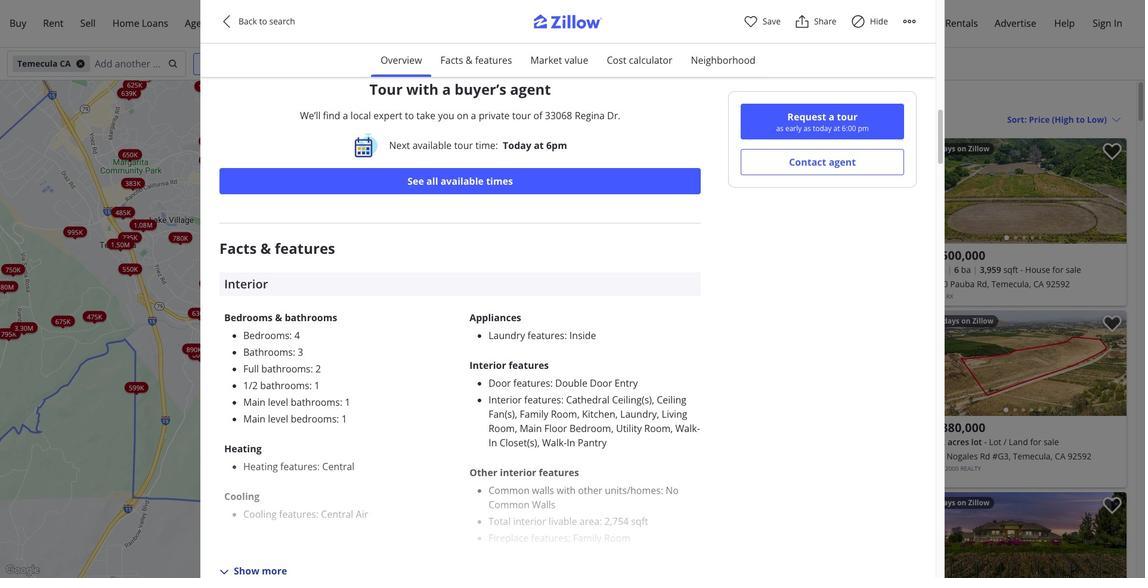 Task type: describe. For each thing, give the bounding box(es) containing it.
1 vertical spatial with
[[557, 484, 576, 497]]

a right find
[[343, 109, 348, 122]]

facts inside button
[[441, 54, 463, 67]]

585k
[[231, 369, 246, 378]]

other
[[470, 466, 498, 480]]

new 550k
[[291, 268, 312, 282]]

laundry,
[[620, 408, 659, 421]]

a up the you
[[442, 79, 451, 99]]

0 horizontal spatial facts & features
[[220, 239, 335, 258]]

agent
[[185, 17, 211, 30]]

available inside button
[[441, 175, 484, 188]]

bathrooms down the 3
[[261, 363, 311, 376]]

show more link
[[220, 564, 287, 579]]

785k for 785k 790k 790k
[[294, 351, 309, 360]]

see
[[408, 175, 424, 188]]

980k 995k
[[67, 223, 581, 236]]

0
[[924, 451, 929, 462]]

tour for next available tour time: today at 6pm
[[454, 139, 473, 152]]

1 horizontal spatial sale
[[1066, 264, 1081, 276]]

back to search
[[239, 16, 295, 27]]

995k link
[[63, 226, 87, 237]]

1/2
[[243, 379, 258, 392]]

0 horizontal spatial 625k link
[[123, 79, 146, 90]]

utility
[[616, 422, 642, 435]]

ca inside filters element
[[60, 58, 71, 69]]

2 door from the left
[[590, 377, 612, 390]]

639k for topmost "639k" link
[[121, 88, 137, 97]]

639k for rightmost "639k" link
[[264, 244, 279, 253]]

on up 1m at the left top
[[457, 109, 469, 122]]

0 vertical spatial 650k
[[122, 150, 138, 159]]

neighborhood button
[[681, 44, 765, 77]]

9.50m
[[549, 289, 567, 298]]

& inside button
[[466, 54, 473, 67]]

39100
[[924, 279, 948, 290]]

skip link list tab list
[[371, 44, 765, 78]]

1 level from the top
[[268, 396, 288, 409]]

chevron down image inside filters element
[[427, 59, 436, 69]]

2 horizontal spatial 1.50m
[[249, 291, 268, 299]]

family inside the cathedral ceiling(s), ceiling fan(s), family room, kitchen, laundry, living room, main floor bedroom, utility room, walk- in closet(s), walk-in pantry
[[520, 408, 549, 421]]

0 vertical spatial cooling
[[224, 490, 260, 503]]

other
[[578, 484, 603, 497]]

agent finder
[[185, 17, 240, 30]]

features inside button
[[475, 54, 512, 67]]

1 vertical spatial heating
[[243, 460, 278, 474]]

0 vertical spatial 650k link
[[118, 149, 142, 160]]

840k
[[389, 296, 404, 305]]

home loans link
[[104, 10, 177, 38]]

800k inside '799k 800k'
[[304, 373, 319, 382]]

1 vertical spatial cooling
[[243, 508, 277, 521]]

700k
[[295, 459, 310, 468]]

635k
[[278, 236, 294, 245]]

0 vertical spatial with
[[406, 79, 439, 99]]

more image
[[903, 14, 917, 29]]

550k up 3d tour 1.08m at the left top of page
[[265, 198, 280, 207]]

1 vertical spatial 875k link
[[317, 367, 341, 378]]

rent
[[43, 17, 64, 30]]

550k down 735k link
[[123, 264, 138, 273]]

48.52
[[924, 437, 946, 448]]

569k link
[[224, 330, 248, 341]]

ca inside 39100 pauba rd, temecula, ca 92592 realty rx
[[1034, 279, 1044, 290]]

1 horizontal spatial room,
[[551, 408, 580, 421]]

search image
[[168, 59, 178, 69]]

0 vertical spatial bedrooms
[[224, 311, 273, 324]]

3.30m
[[14, 323, 33, 332]]

550k left new
[[284, 271, 299, 279]]

36400 de portola rd, temecula, ca 92592 image
[[707, 138, 915, 244]]

chevron left image for 68 days on zillow
[[926, 538, 940, 553]]

0 vertical spatial 699k link
[[306, 249, 330, 260]]

2 vertical spatial 1
[[342, 413, 347, 426]]

chevron down image inside show more button
[[220, 568, 229, 578]]

pauba
[[950, 279, 975, 290]]

faster time image
[[353, 132, 380, 159]]

days for 41
[[939, 144, 956, 154]]

1 horizontal spatial 1.50m
[[199, 82, 217, 91]]

sale inside $5,880,000 48.52 acres lot - lot / land for sale
[[1044, 437, 1059, 448]]

a right 1m link
[[471, 109, 476, 122]]

on for 41
[[957, 144, 967, 154]]

interior for interior features :
[[489, 394, 522, 407]]

0 vertical spatial agent
[[510, 79, 551, 99]]

4
[[295, 329, 300, 342]]

of
[[534, 109, 543, 122]]

bathrooms up bedrooms
[[291, 396, 340, 409]]

670k link
[[246, 309, 269, 319]]

799k
[[289, 246, 304, 255]]

agent inside button
[[829, 156, 856, 169]]

1 door from the left
[[489, 377, 511, 390]]

back
[[239, 16, 257, 27]]

units/homes
[[605, 484, 661, 497]]

tour inside 3d tour 1.08m
[[352, 221, 363, 226]]

: inside cooling cooling features : central air
[[316, 508, 319, 521]]

rx
[[946, 292, 954, 301]]

670k 675k 680k
[[55, 309, 272, 329]]

995k
[[67, 227, 83, 236]]

950k link
[[514, 149, 537, 160]]

2 vertical spatial 1.50m link
[[245, 290, 272, 300]]

92592 inside 39100 pauba rd, temecula, ca 92592 realty rx
[[1046, 279, 1070, 290]]

0 vertical spatial 639k link
[[117, 87, 141, 98]]

3,959 sqft
[[980, 264, 1018, 276]]

market value
[[531, 54, 588, 67]]

0 vertical spatial sqft
[[1004, 264, 1018, 276]]

1 horizontal spatial to
[[405, 109, 414, 122]]

we'll
[[300, 109, 321, 122]]

600k link
[[251, 241, 275, 252]]

1 horizontal spatial 1.50m link
[[194, 81, 222, 91]]

1.25m link
[[432, 139, 459, 150]]

0 vertical spatial 790k
[[322, 408, 337, 417]]

725k
[[338, 243, 353, 252]]

home loans
[[112, 17, 168, 30]]

save button
[[744, 14, 781, 29]]

features inside heating heating features : central
[[280, 460, 317, 474]]

0 horizontal spatial 1.50m
[[111, 240, 130, 248]]

0 horizontal spatial to
[[259, 16, 267, 27]]

1 horizontal spatial tour
[[512, 109, 531, 122]]

interior for other
[[500, 466, 537, 480]]

1 horizontal spatial for
[[1053, 264, 1064, 276]]

490
[[929, 316, 941, 326]]

facts & features button
[[431, 44, 522, 77]]

remove tag image
[[76, 59, 85, 69]]

1.20m link
[[337, 186, 364, 197]]

a inside request a tour as early as today at 6:00 pm
[[829, 110, 835, 123]]

double
[[555, 377, 588, 390]]

80
[[717, 144, 725, 154]]

acres
[[948, 437, 969, 448]]

family inside total interior livable area : 2,754 sqft fireplace features : family room
[[573, 532, 602, 545]]

41 days on zillow
[[929, 144, 990, 154]]

1 vertical spatial 699k link
[[314, 312, 338, 323]]

buy link
[[1, 10, 35, 38]]

0 vertical spatial 790k link
[[318, 407, 341, 418]]

39100 pauba rd, temecula, ca 92592 realty rx
[[924, 279, 1070, 301]]

1 common from the top
[[489, 484, 530, 497]]

5.20m link
[[438, 181, 465, 192]]

3d for 849k
[[329, 312, 334, 318]]

550k link down 735k link
[[118, 264, 142, 274]]

door features : double door entry
[[489, 377, 638, 390]]

780k link
[[169, 232, 192, 243]]

closet(s),
[[500, 437, 540, 450]]

all
[[427, 175, 438, 188]]

1 vertical spatial 790k
[[311, 467, 326, 476]]

1 vertical spatial at
[[534, 139, 544, 152]]

0 vertical spatial chevron left image
[[220, 14, 234, 29]]

625k for bottom 625k link
[[247, 246, 262, 255]]

795k link
[[0, 328, 21, 339]]

lot
[[989, 437, 1002, 448]]

550k down 569k
[[224, 342, 239, 351]]

manage rentals link
[[899, 10, 987, 38]]

pantry
[[578, 437, 607, 450]]

take
[[417, 109, 436, 122]]

3d tour 540k
[[217, 329, 239, 343]]

common inside no common walls
[[489, 499, 530, 512]]

0 los nogales rd #g3, temecula, ca 92592 remax 2000 realty
[[924, 451, 1092, 473]]

manage
[[907, 17, 943, 30]]

manage rentals
[[907, 17, 978, 30]]

0 horizontal spatial room,
[[489, 422, 517, 435]]

0 vertical spatial 785k link
[[290, 350, 314, 360]]

days for 80
[[727, 144, 744, 154]]

property images, use arrow keys to navigate, image 1 of 21 group
[[707, 138, 915, 244]]

699k for the 699k link to the top
[[310, 250, 326, 259]]

more
[[262, 565, 287, 578]]

0 los nogales rd #g3, temecula, ca 92592 image
[[920, 311, 1127, 416]]

advertise link
[[987, 10, 1045, 38]]

realty inside 0 los nogales rd #g3, temecula, ca 92592 remax 2000 realty
[[961, 465, 981, 473]]

help
[[1054, 17, 1075, 30]]

92592 inside 0 los nogales rd #g3, temecula, ca 92592 remax 2000 realty
[[1068, 451, 1092, 462]]

1 as from the left
[[776, 123, 784, 134]]

temecula ca luxury homes
[[710, 92, 870, 108]]

625k for the left 625k link
[[127, 80, 142, 89]]

1 vertical spatial 650k
[[329, 271, 344, 280]]

875k for the bottommost 875k link
[[322, 368, 337, 377]]

fan(s),
[[489, 408, 517, 421]]

save this home image for 80 days on zillow
[[891, 143, 910, 161]]

nogales
[[947, 451, 978, 462]]

times
[[486, 175, 513, 188]]

725k link
[[334, 242, 357, 253]]

bathrooms up 4
[[285, 311, 337, 324]]

property images, use arrow keys to navigate, image 1 of 5 group
[[920, 311, 1127, 419]]

2.25m link
[[340, 156, 367, 167]]

$5,880,000 48.52 acres lot - lot / land for sale
[[924, 420, 1059, 448]]

550k link down 799k
[[280, 270, 303, 280]]

dr
[[607, 109, 618, 122]]

5.20m
[[442, 182, 461, 191]]

map region
[[0, 45, 849, 579]]

1 horizontal spatial 639k link
[[260, 243, 283, 254]]

appliances
[[470, 311, 521, 324]]

785k 790k 790k
[[294, 351, 337, 476]]

tour for 540k
[[227, 329, 239, 335]]

interior for total
[[513, 515, 546, 528]]

1 vertical spatial chevron down image
[[1112, 115, 1121, 124]]

3.10m
[[345, 131, 364, 140]]

900k link
[[240, 363, 264, 374]]

- inside $5,880,000 48.52 acres lot - lot / land for sale
[[984, 437, 987, 448]]

show
[[234, 565, 259, 578]]

request a tour as early as today at 6:00 pm
[[776, 110, 869, 134]]

luxury
[[787, 92, 827, 108]]

0 horizontal spatial walk-
[[542, 437, 567, 450]]

: inside heating heating features : central
[[317, 460, 320, 474]]

6:00
[[842, 123, 856, 134]]

ceiling(s),
[[612, 394, 654, 407]]

#g3,
[[993, 451, 1011, 462]]

1 vertical spatial 625k link
[[242, 245, 266, 256]]

main navigation
[[0, 0, 1145, 48]]



Task type: locate. For each thing, give the bounding box(es) containing it.
in down floor
[[567, 437, 575, 450]]

550k left the 840k link
[[369, 287, 384, 296]]

- right lot
[[984, 437, 987, 448]]

door down interior features
[[489, 377, 511, 390]]

heart image
[[744, 14, 758, 29]]

as left early
[[776, 123, 784, 134]]

785k link down 2
[[314, 384, 342, 400]]

0 horizontal spatial tour
[[227, 329, 239, 335]]

on for 490
[[962, 316, 971, 326]]

1 vertical spatial &
[[260, 239, 271, 258]]

3d left 569k
[[221, 329, 226, 335]]

790k link up cooling cooling features : central air
[[307, 466, 330, 476]]

with up take
[[406, 79, 439, 99]]

level down 669k at the bottom of the page
[[268, 396, 288, 409]]

0 vertical spatial chevron left image
[[713, 184, 728, 198]]

sale up 0 los nogales rd #g3, temecula, ca 92592 link
[[1044, 437, 1059, 448]]

main content containing temecula ca luxury homes
[[698, 81, 1136, 579]]

cost
[[607, 54, 627, 67]]

1 vertical spatial available
[[441, 175, 484, 188]]

550k link left 840k at left bottom
[[364, 286, 388, 297]]

680k link
[[253, 319, 276, 330]]

sign in link
[[1085, 10, 1131, 38]]

2 vertical spatial chevron left image
[[926, 538, 940, 553]]

ca down house
[[1034, 279, 1044, 290]]

0 horizontal spatial sqft
[[631, 515, 648, 528]]

family down interior features : at bottom
[[520, 408, 549, 421]]

785k link down 4
[[290, 350, 314, 360]]

39100 pauba rd, temecula, ca 92592 image
[[920, 138, 1127, 244]]

0 horizontal spatial chevron right image
[[894, 184, 909, 198]]

0 vertical spatial 3d
[[345, 221, 351, 226]]

383k link
[[121, 178, 145, 188]]

sale
[[1066, 264, 1081, 276], [1044, 437, 1059, 448]]

2000
[[945, 465, 959, 473]]

save this home image
[[891, 143, 910, 161], [1103, 143, 1122, 161], [1103, 498, 1122, 515]]

zillow for 68 days on zillow
[[968, 498, 990, 508]]

1 horizontal spatial &
[[275, 311, 282, 324]]

tour for request a tour as early as today at 6:00 pm
[[837, 110, 858, 123]]

tour left of
[[512, 109, 531, 122]]

1 vertical spatial 1
[[345, 396, 350, 409]]

1.08m link
[[130, 219, 157, 230]]

785k down 2
[[318, 391, 333, 400]]

735k link
[[118, 232, 142, 243]]

room, down living
[[644, 422, 673, 435]]

1 vertical spatial 790k link
[[307, 466, 330, 476]]

1 horizontal spatial agent
[[829, 156, 856, 169]]

common down other interior features
[[489, 484, 530, 497]]

walk- down living
[[676, 422, 700, 435]]

facts down 3d tour 1.08m at the left top of page
[[220, 239, 257, 258]]

room,
[[551, 408, 580, 421], [489, 422, 517, 435], [644, 422, 673, 435]]

as right early
[[804, 123, 811, 134]]

875k for right 875k link
[[388, 292, 403, 301]]

1 horizontal spatial chevron down image
[[427, 59, 436, 69]]

property images, use arrow keys to navigate, image 1 of 69 group
[[920, 493, 1127, 579]]

550k inside new 550k
[[291, 273, 306, 282]]

0 vertical spatial available
[[413, 139, 452, 152]]

475k
[[87, 312, 102, 321]]

735k
[[122, 233, 138, 242]]

550k link up 3d tour 1.08m at the left top of page
[[260, 198, 284, 208]]

0 horizontal spatial 785k link
[[290, 350, 314, 360]]

1 horizontal spatial sqft
[[1004, 264, 1018, 276]]

1.50m link
[[194, 81, 222, 91], [107, 239, 134, 249], [245, 290, 272, 300]]

845k link
[[277, 399, 301, 410]]

chevron right image inside property images, use arrow keys to navigate, image 1 of 41 group
[[1107, 184, 1121, 198]]

on right 490
[[962, 316, 971, 326]]

0 horizontal spatial realty
[[924, 292, 945, 301]]

zillow for 80 days on zillow
[[756, 144, 778, 154]]

cooling cooling features : central air
[[224, 490, 368, 521]]

door
[[489, 377, 511, 390], [590, 377, 612, 390]]

- up 39100 pauba rd, temecula, ca 92592 link
[[1021, 264, 1023, 276]]

interior down laundry
[[470, 359, 506, 372]]

home
[[112, 17, 139, 30]]

zillow right 80
[[756, 144, 778, 154]]

625k link
[[123, 79, 146, 90], [242, 245, 266, 256]]

845k
[[281, 400, 296, 409]]

rd,
[[977, 279, 989, 290]]

3d tour 849k
[[325, 312, 347, 326]]

0 horizontal spatial tour
[[454, 139, 473, 152]]

central inside cooling cooling features : central air
[[321, 508, 353, 521]]

cost calculator button
[[597, 44, 682, 77]]

1 vertical spatial 699k
[[318, 313, 333, 322]]

2 as from the left
[[804, 123, 811, 134]]

68 days on zillow
[[929, 498, 990, 508]]

0 horizontal spatial 650k link
[[118, 149, 142, 160]]

825k
[[384, 290, 399, 299]]

market value button
[[521, 44, 598, 77]]

2 horizontal spatial chevron down image
[[1112, 115, 1121, 124]]

700k link
[[290, 458, 314, 469]]

facts & features inside facts & features button
[[441, 54, 512, 67]]

interior inside total interior livable area : 2,754 sqft fireplace features : family room
[[513, 515, 546, 528]]

chevron down image
[[427, 59, 436, 69], [1112, 115, 1121, 124], [220, 568, 229, 578]]

ca left luxury
[[769, 92, 784, 108]]

630k
[[192, 309, 207, 318]]

sqft right 2,754
[[631, 515, 648, 528]]

features inside total interior livable area : 2,754 sqft fireplace features : family room
[[531, 532, 568, 545]]

back to search link
[[220, 14, 309, 29]]

link
[[206, 119, 234, 135], [204, 135, 248, 151], [253, 146, 281, 162], [330, 223, 359, 239], [205, 342, 233, 358], [332, 345, 361, 361], [320, 374, 348, 390]]

floor
[[544, 422, 567, 435]]

days right 80
[[727, 144, 744, 154]]

:
[[290, 329, 292, 342], [565, 329, 567, 342], [293, 346, 295, 359], [311, 363, 313, 376], [550, 377, 553, 390], [309, 379, 312, 392], [561, 394, 564, 407], [340, 396, 342, 409], [337, 413, 339, 426], [317, 460, 320, 474], [661, 484, 663, 497], [316, 508, 319, 521], [600, 515, 602, 528], [568, 532, 571, 545]]

1 vertical spatial facts
[[220, 239, 257, 258]]

2 horizontal spatial room,
[[644, 422, 673, 435]]

1 vertical spatial chevron left image
[[926, 356, 940, 371]]

interior down walls
[[513, 515, 546, 528]]

livable
[[549, 515, 577, 528]]

0 horizontal spatial agent
[[510, 79, 551, 99]]

ca left "remove tag" image
[[60, 58, 71, 69]]

save
[[763, 16, 781, 27]]

- house for sale
[[1021, 264, 1081, 276]]

0 horizontal spatial for
[[1030, 437, 1042, 448]]

interior up 670k
[[224, 276, 268, 292]]

& left 590k
[[260, 239, 271, 258]]

features inside cooling cooling features : central air
[[279, 508, 316, 521]]

days for 68
[[939, 498, 956, 508]]

chevron left image for 80 days on zillow
[[713, 184, 728, 198]]

& up tour with a buyer's agent
[[466, 54, 473, 67]]

on right the "68"
[[957, 498, 967, 508]]

appliances laundry features : inside
[[470, 311, 596, 342]]

0 vertical spatial 699k
[[310, 250, 326, 259]]

days for 490
[[943, 316, 960, 326]]

bedrooms up 569k link
[[224, 311, 273, 324]]

800k link
[[336, 193, 360, 204], [275, 268, 298, 279], [188, 349, 212, 360], [300, 372, 323, 383]]

days right 490
[[943, 316, 960, 326]]

chevron left image inside property images, use arrow keys to navigate, image 1 of 5 group
[[926, 356, 940, 371]]

central for central air
[[321, 508, 353, 521]]

main content
[[698, 81, 1136, 579]]

zillow right 41
[[968, 144, 990, 154]]

temecula, down 3,959 sqft
[[992, 279, 1031, 290]]

669k link
[[267, 373, 291, 384]]

save this home image for 68 days on zillow
[[1103, 498, 1122, 515]]

zillow for 490 days on zillow
[[973, 316, 994, 326]]

temecula up results
[[710, 92, 765, 108]]

2 common from the top
[[489, 499, 530, 512]]

0 vertical spatial realty
[[924, 292, 945, 301]]

0 vertical spatial family
[[520, 408, 549, 421]]

sqft up 39100 pauba rd, temecula, ca 92592 link
[[1004, 264, 1018, 276]]

1 horizontal spatial realty
[[961, 465, 981, 473]]

0 horizontal spatial &
[[260, 239, 271, 258]]

cooling
[[224, 490, 260, 503], [243, 508, 277, 521]]

chevron left image down 490
[[926, 356, 940, 371]]

days right 41
[[939, 144, 956, 154]]

383k
[[125, 179, 141, 188]]

0 vertical spatial -
[[1021, 264, 1023, 276]]

790k link right 845k
[[318, 407, 341, 418]]

realty inside 39100 pauba rd, temecula, ca 92592 realty rx
[[924, 292, 945, 301]]

0 horizontal spatial 875k link
[[317, 367, 341, 378]]

799k link
[[284, 245, 308, 256]]

interior
[[224, 276, 268, 292], [470, 359, 506, 372], [489, 394, 522, 407]]

on for 80
[[745, 144, 755, 154]]

at right 950k
[[534, 139, 544, 152]]

875k link
[[384, 291, 407, 302], [317, 367, 341, 378]]

bedrooms down the 680k
[[243, 329, 290, 342]]

walk- down floor
[[542, 437, 567, 450]]

0 vertical spatial chevron right image
[[1107, 184, 1121, 198]]

0 vertical spatial interior
[[500, 466, 537, 480]]

790k link
[[318, 407, 341, 418], [307, 466, 330, 476]]

785k for 785k
[[318, 391, 333, 400]]

central left air
[[321, 508, 353, 521]]

main
[[243, 396, 266, 409], [243, 413, 266, 426], [520, 422, 542, 435]]

agent up of
[[510, 79, 551, 99]]

chevron left image
[[220, 14, 234, 29], [926, 184, 940, 198]]

2 horizontal spatial tour
[[837, 110, 858, 123]]

550k link down 569k
[[220, 341, 243, 352]]

chevron right image for 68 days on zillow
[[1107, 538, 1121, 553]]

2 vertical spatial chevron down image
[[220, 568, 229, 578]]

2 vertical spatial interior
[[489, 394, 522, 407]]

temecula for temecula ca luxury homes
[[710, 92, 765, 108]]

tour down 1m link
[[454, 139, 473, 152]]

tour inside 3d tour 540k
[[227, 329, 239, 335]]

1 vertical spatial interior
[[470, 359, 506, 372]]

: inside appliances laundry features : inside
[[565, 329, 567, 342]]

1 vertical spatial 1.50m link
[[107, 239, 134, 249]]

chevron right image
[[1107, 184, 1121, 198], [1107, 356, 1121, 371]]

chevron right image for 80 days on zillow
[[894, 184, 909, 198]]

at inside request a tour as early as today at 6:00 pm
[[834, 123, 840, 134]]

sale right house
[[1066, 264, 1081, 276]]

1 horizontal spatial tour
[[335, 312, 347, 318]]

level down 845k
[[268, 413, 288, 426]]

room, up floor
[[551, 408, 580, 421]]

11.0m
[[507, 198, 526, 207]]

& inside bedrooms & bathrooms bedrooms : 4 bathrooms : 3 full bathrooms : 2 1/2 bathrooms : 1 main level bathrooms : 1 main level bedrooms : 1
[[275, 311, 282, 324]]

1.25m
[[436, 140, 455, 149]]

filters element
[[0, 48, 1145, 81]]

search
[[269, 16, 295, 27]]

3d inside 3d tour 1.08m
[[345, 221, 351, 226]]

3d
[[345, 221, 351, 226], [329, 312, 334, 318], [221, 329, 226, 335]]

interior up fan(s),
[[489, 394, 522, 407]]

1.80m link
[[248, 288, 275, 298]]

68
[[929, 498, 937, 508]]

0 horizontal spatial family
[[520, 408, 549, 421]]

0 vertical spatial to
[[259, 16, 267, 27]]

615k link
[[243, 225, 272, 241]]

0 horizontal spatial 639k link
[[117, 87, 141, 98]]

on for 68
[[957, 498, 967, 508]]

3.10m link
[[341, 130, 368, 140]]

650k up 383k
[[122, 150, 138, 159]]

early
[[786, 123, 802, 134]]

temecula, down land on the bottom right of the page
[[1013, 451, 1053, 462]]

ca right #g3,
[[1055, 451, 1066, 462]]

11.0m link
[[503, 197, 530, 208]]

0 vertical spatial 625k
[[127, 80, 142, 89]]

tour
[[512, 109, 531, 122], [837, 110, 858, 123], [454, 139, 473, 152]]

1 horizontal spatial 625k link
[[242, 245, 266, 256]]

645k link
[[591, 120, 615, 130]]

features inside appliances laundry features : inside
[[528, 329, 565, 342]]

bathrooms up 845k
[[260, 379, 309, 392]]

in inside navigation
[[1114, 17, 1123, 30]]

features
[[475, 54, 512, 67], [275, 239, 335, 258], [528, 329, 565, 342], [509, 359, 549, 372], [513, 377, 550, 390], [524, 394, 561, 407], [280, 460, 317, 474], [539, 466, 579, 480], [279, 508, 316, 521], [531, 532, 568, 545]]

save this home image
[[1103, 316, 1122, 333]]

hide image
[[851, 14, 865, 29]]

1 horizontal spatial door
[[590, 377, 612, 390]]

realty down nogales
[[961, 465, 981, 473]]

37028 de portola rd, temecula, ca 92592 image
[[920, 493, 1127, 579]]

1 horizontal spatial in
[[567, 437, 575, 450]]

for inside $5,880,000 48.52 acres lot - lot / land for sale
[[1030, 437, 1042, 448]]

sell
[[80, 17, 96, 30]]

550k
[[265, 198, 280, 207], [123, 264, 138, 273], [284, 271, 299, 279], [291, 273, 306, 282], [369, 287, 384, 296], [224, 342, 239, 351]]

temecula, inside 39100 pauba rd, temecula, ca 92592 realty rx
[[992, 279, 1031, 290]]

0 vertical spatial 785k
[[294, 351, 309, 360]]

chevron right image inside property images, use arrow keys to navigate, image 1 of 5 group
[[1107, 356, 1121, 371]]

chevron left image
[[713, 184, 728, 198], [926, 356, 940, 371], [926, 538, 940, 553]]

facts up tour with a buyer's agent
[[441, 54, 463, 67]]

tour inside 3d tour 849k
[[335, 312, 347, 318]]

550k down 799k
[[291, 273, 306, 282]]

interior for interior features
[[470, 359, 506, 372]]

3d for 540k
[[221, 329, 226, 335]]

ceiling
[[657, 394, 687, 407]]

at left the 6:00
[[834, 123, 840, 134]]

569k
[[228, 331, 244, 340]]

central right 700k link
[[322, 460, 355, 474]]

zillow logo image
[[525, 14, 620, 35]]

0 vertical spatial heating
[[224, 443, 262, 456]]

bedroom,
[[570, 422, 614, 435]]

3d tour link
[[334, 219, 366, 236]]

0 vertical spatial sale
[[1066, 264, 1081, 276]]

0 vertical spatial central
[[322, 460, 355, 474]]

& right the 680k
[[275, 311, 282, 324]]

0 horizontal spatial 625k
[[127, 80, 142, 89]]

property images, use arrow keys to navigate, image 1 of 41 group
[[920, 138, 1127, 247]]

chevron left image inside property images, use arrow keys to navigate, image 1 of 21 "group"
[[713, 184, 728, 198]]

785k inside 785k 790k 790k
[[294, 351, 309, 360]]

google image
[[3, 563, 42, 579]]

1.64m link
[[607, 108, 635, 119]]

common up total
[[489, 499, 530, 512]]

agent down the 6:00
[[829, 156, 856, 169]]

in
[[1114, 17, 1123, 30], [489, 437, 497, 450], [567, 437, 575, 450]]

chevron left image inside property images, use arrow keys to navigate, image 1 of 69 group
[[926, 538, 940, 553]]

temecula inside filters element
[[17, 58, 58, 69]]

3d inside 3d tour 849k
[[329, 312, 334, 318]]

central for central
[[322, 460, 355, 474]]

available right all
[[441, 175, 484, 188]]

2.58m link
[[199, 278, 227, 289]]

650k right new
[[329, 271, 344, 280]]

hide
[[870, 16, 888, 27]]

1 horizontal spatial 785k
[[318, 391, 333, 400]]

chevron right image for $9,500,000
[[1107, 184, 1121, 198]]

room, down fan(s),
[[489, 422, 517, 435]]

2 chevron right image from the top
[[1107, 356, 1121, 371]]

3d inside 3d tour 540k
[[221, 329, 226, 335]]

chevron right image for $5,880,000
[[1107, 356, 1121, 371]]

485k
[[115, 208, 131, 217]]

chevron left image left back
[[220, 14, 234, 29]]

1 vertical spatial to
[[405, 109, 414, 122]]

los
[[931, 451, 945, 462]]

1 vertical spatial 785k
[[318, 391, 333, 400]]

tour inside request a tour as early as today at 6:00 pm
[[837, 110, 858, 123]]

sell link
[[72, 10, 104, 38]]

agent finder link
[[177, 10, 248, 38]]

1 horizontal spatial with
[[557, 484, 576, 497]]

tour for 849k
[[335, 312, 347, 318]]

interior features :
[[489, 394, 566, 407]]

688k link
[[202, 154, 225, 164]]

to left take
[[405, 109, 414, 122]]

39100 pauba rd, temecula, ca 92592 link
[[924, 277, 1122, 292]]

in right sign
[[1114, 17, 1123, 30]]

0 vertical spatial 1
[[314, 379, 320, 392]]

0 horizontal spatial 1.50m link
[[107, 239, 134, 249]]

1m link
[[453, 122, 471, 132]]

zillow right the "68"
[[968, 498, 990, 508]]

2 level from the top
[[268, 413, 288, 426]]

0 vertical spatial walk-
[[676, 422, 700, 435]]

for right house
[[1053, 264, 1064, 276]]

in left closet(s),
[[489, 437, 497, 450]]

2 horizontal spatial tour
[[352, 221, 363, 226]]

zillow for 41 days on zillow
[[968, 144, 990, 154]]

1 vertical spatial bedrooms
[[243, 329, 290, 342]]

1 horizontal spatial family
[[573, 532, 602, 545]]

80 days on zillow
[[717, 144, 778, 154]]

advertise
[[995, 17, 1037, 30]]

1 horizontal spatial 3d
[[329, 312, 334, 318]]

on right 80
[[745, 144, 755, 154]]

total
[[489, 515, 511, 528]]

temecula for temecula ca
[[17, 58, 58, 69]]

650k link right new
[[324, 270, 348, 281]]

for right land on the bottom right of the page
[[1030, 437, 1042, 448]]

0 vertical spatial 1.50m
[[199, 82, 217, 91]]

615k
[[247, 231, 263, 240]]

request
[[788, 110, 826, 123]]

890k
[[186, 345, 202, 353]]

ca inside 0 los nogales rd #g3, temecula, ca 92592 remax 2000 realty
[[1055, 451, 1066, 462]]

laundry
[[489, 329, 525, 342]]

door up "cathedral"
[[590, 377, 612, 390]]

1 vertical spatial chevron left image
[[926, 184, 940, 198]]

0 vertical spatial chevron down image
[[427, 59, 436, 69]]

chevron left image down 41
[[926, 184, 940, 198]]

available
[[413, 139, 452, 152], [441, 175, 484, 188]]

/
[[1004, 437, 1007, 448]]

0 vertical spatial for
[[1053, 264, 1064, 276]]

realty down 39100
[[924, 292, 945, 301]]

temecula, inside 0 los nogales rd #g3, temecula, ca 92592 remax 2000 realty
[[1013, 451, 1053, 462]]

bds
[[931, 264, 945, 276]]

550k link
[[260, 198, 284, 208], [118, 264, 142, 274], [280, 270, 303, 280], [364, 286, 388, 297], [220, 341, 243, 352]]

to right back
[[259, 16, 267, 27]]

0 horizontal spatial 650k
[[122, 150, 138, 159]]

0 horizontal spatial at
[[534, 139, 544, 152]]

clear field image
[[166, 59, 176, 69]]

1 horizontal spatial 785k link
[[314, 384, 342, 400]]

1 horizontal spatial at
[[834, 123, 840, 134]]

sqft inside total interior livable area : 2,754 sqft fireplace features : family room
[[631, 515, 648, 528]]

interior down closet(s),
[[500, 466, 537, 480]]

0 horizontal spatial chevron left image
[[220, 14, 234, 29]]

1 horizontal spatial chevron left image
[[926, 184, 940, 198]]

1 vertical spatial 1.50m
[[111, 240, 130, 248]]

0 vertical spatial interior
[[224, 276, 268, 292]]

share image
[[795, 14, 810, 29]]

600k
[[256, 242, 271, 251]]

temecula left "remove tag" image
[[17, 58, 58, 69]]

chevron left image down 80
[[713, 184, 728, 198]]

to
[[259, 16, 267, 27], [405, 109, 414, 122]]

1 horizontal spatial 875k
[[388, 292, 403, 301]]

remax
[[924, 465, 944, 473]]

1 chevron right image from the top
[[1107, 184, 1121, 198]]

1 horizontal spatial -
[[1021, 264, 1023, 276]]

9.50m link
[[544, 288, 572, 299]]

950k
[[518, 150, 533, 159]]

0 horizontal spatial 785k
[[294, 351, 309, 360]]

699k for the bottom the 699k link
[[318, 313, 333, 322]]

interior for interior
[[224, 276, 268, 292]]

chevron left image for 490 days on zillow
[[926, 356, 940, 371]]

1 horizontal spatial 875k link
[[384, 291, 407, 302]]

0 horizontal spatial in
[[489, 437, 497, 450]]

family down "area"
[[573, 532, 602, 545]]

3
[[298, 346, 303, 359]]

2 horizontal spatial 1.50m link
[[245, 290, 272, 300]]

0 vertical spatial at
[[834, 123, 840, 134]]

1 vertical spatial 650k link
[[324, 270, 348, 281]]

chevron right image
[[894, 184, 909, 198], [1107, 538, 1121, 553]]

main inside the cathedral ceiling(s), ceiling fan(s), family room, kitchen, laundry, living room, main floor bedroom, utility room, walk- in closet(s), walk-in pantry
[[520, 422, 542, 435]]

central inside heating heating features : central
[[322, 460, 355, 474]]

790k right 700k
[[311, 467, 326, 476]]



Task type: vqa. For each thing, say whether or not it's contained in the screenshot.


